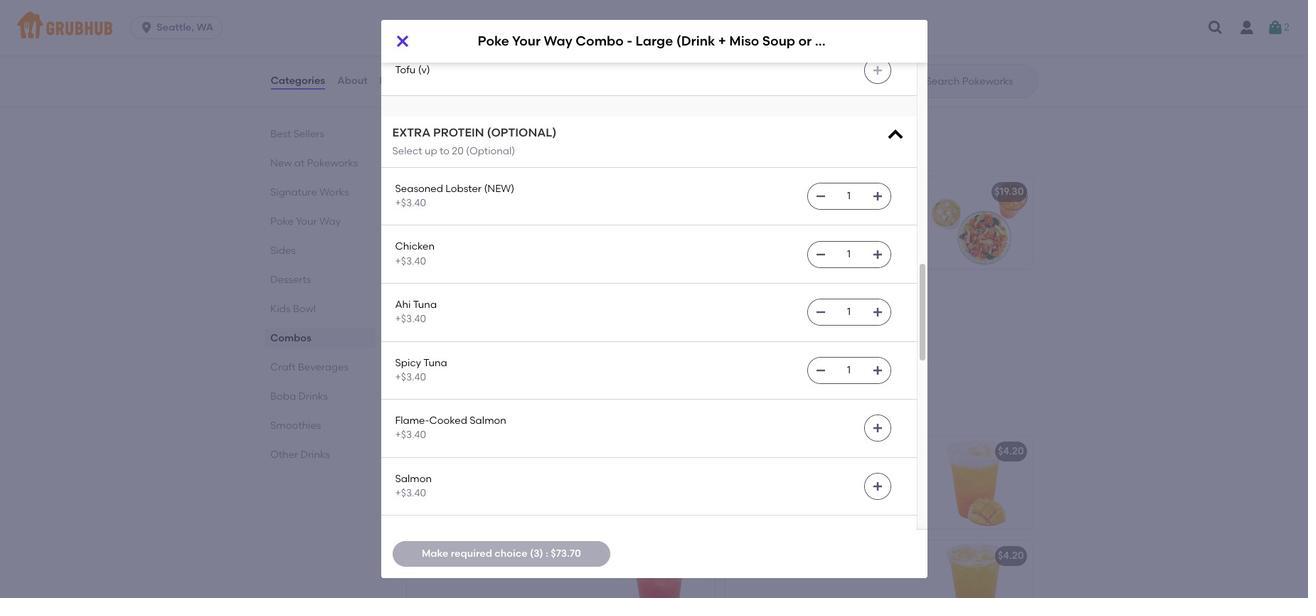Task type: locate. For each thing, give the bounding box(es) containing it.
craft up boba
[[270, 362, 295, 374]]

0 vertical spatial craft beverages
[[270, 362, 348, 374]]

and
[[448, 94, 467, 106], [862, 221, 881, 233], [501, 325, 520, 337]]

make
[[422, 548, 449, 560]]

signature for signature works
[[270, 186, 317, 199]]

$4.20 for lilikoi green tea image
[[998, 550, 1024, 562]]

0 horizontal spatial to
[[440, 145, 450, 157]]

+$3.40 down seasoned
[[395, 197, 426, 209]]

input item quantity number field for spicy tuna
[[834, 358, 865, 383]]

way down signature works
[[319, 216, 341, 228]]

+$3.40 down the lilikoi
[[395, 488, 426, 500]]

0 vertical spatial beverages
[[298, 362, 348, 374]]

make required choice (3) : $73.70
[[422, 548, 581, 560]]

0 horizontal spatial miso
[[577, 186, 599, 198]]

4 +$3.40 from the top
[[395, 371, 426, 383]]

signature works
[[270, 186, 349, 199]]

0 vertical spatial (drink
[[677, 33, 715, 49]]

0 horizontal spatial toppings,
[[453, 325, 498, 337]]

2 vertical spatial chips)
[[702, 291, 734, 303]]

1 +$3.40 from the top
[[395, 197, 426, 209]]

strawberry lemonade button
[[407, 541, 714, 599]]

1 vertical spatial combos
[[270, 332, 311, 344]]

large left the $7.80
[[636, 33, 673, 49]]

ahi tuna +$3.40
[[395, 299, 437, 325]]

0 vertical spatial miso
[[730, 33, 760, 49]]

0 vertical spatial toppings,
[[814, 221, 859, 233]]

toppings, right mix-
[[814, 221, 859, 233]]

chicken +$3.40
[[395, 241, 435, 267]]

beverages up boba drinks on the bottom of page
[[298, 362, 348, 374]]

mix
[[415, 325, 432, 337]]

0 horizontal spatial soup
[[602, 186, 627, 198]]

tuna right ahi at left
[[413, 299, 437, 311]]

1 horizontal spatial signature
[[415, 186, 463, 198]]

strawberry lemonade
[[415, 550, 524, 562]]

craft beverages up 'lilikoi lemonade'
[[404, 403, 526, 421]]

1 horizontal spatial up
[[753, 206, 765, 218]]

1 horizontal spatial proteins
[[788, 206, 827, 218]]

2 vertical spatial poke
[[415, 291, 439, 303]]

drinks for other drinks
[[300, 449, 330, 461]]

0 vertical spatial flavor.
[[734, 235, 763, 247]]

lemonade down flame-cooked salmon +$3.40 on the bottom of page
[[446, 446, 498, 458]]

works
[[465, 186, 495, 198], [319, 186, 349, 199]]

0 vertical spatial with
[[491, 51, 511, 63]]

1 vertical spatial your
[[510, 311, 531, 323]]

0 vertical spatial your
[[852, 206, 873, 218]]

salmon down the lilikoi
[[395, 473, 432, 485]]

lemonade inside button
[[472, 550, 524, 562]]

chicken for or
[[415, 51, 455, 63]]

soup
[[763, 33, 796, 49], [602, 186, 627, 198], [631, 291, 656, 303]]

poke up tofu
[[478, 33, 510, 49]]

your
[[852, 206, 873, 218], [510, 311, 531, 323]]

way up rice,
[[544, 33, 573, 49]]

1 horizontal spatial and
[[501, 325, 520, 337]]

tuna right spicy
[[424, 357, 447, 369]]

3 input item quantity number field from the top
[[834, 300, 865, 325]]

0 horizontal spatial poke
[[270, 216, 293, 228]]

1 vertical spatial miso
[[577, 186, 599, 198]]

$4.20 inside button
[[998, 550, 1024, 562]]

2 input item quantity number field from the top
[[834, 242, 865, 267]]

proteins inside mix up to 2 proteins with your choice of base, mix-ins, toppings, and flavor.
[[788, 206, 827, 218]]

0 vertical spatial ins,
[[796, 221, 812, 233]]

1 input item quantity number field from the top
[[834, 184, 865, 209]]

2 horizontal spatial kettle
[[815, 33, 853, 49]]

0 vertical spatial -
[[627, 33, 633, 49]]

ins, right mix
[[435, 325, 450, 337]]

your up three on the bottom of page
[[441, 291, 463, 303]]

soup inside button
[[602, 186, 627, 198]]

choice inside mix up to 2 proteins with your choice of base, mix-ins, toppings, and flavor.
[[875, 206, 908, 218]]

up
[[425, 145, 437, 157], [753, 206, 765, 218]]

0 horizontal spatial kettle
[[641, 186, 670, 198]]

craft
[[270, 362, 295, 374], [404, 403, 444, 421]]

Search Pokeworks search field
[[925, 75, 1034, 88]]

svg image
[[1208, 19, 1225, 36], [140, 21, 154, 35], [394, 33, 411, 50], [872, 65, 884, 76], [886, 125, 906, 145], [872, 191, 884, 202], [815, 249, 827, 260], [815, 307, 827, 318], [872, 307, 884, 318], [872, 365, 884, 376], [872, 481, 884, 493]]

1 vertical spatial 2
[[780, 206, 785, 218]]

chicken down seasoned
[[395, 241, 435, 253]]

with inside three proteins with your choice of mix ins, toppings, and flavor.
[[487, 311, 507, 323]]

$4.20
[[680, 446, 706, 458], [998, 446, 1024, 458], [998, 550, 1024, 562]]

+$3.40 down spicy
[[395, 371, 426, 383]]

best
[[270, 128, 291, 140]]

bowl
[[293, 303, 316, 315]]

3 +$3.40 from the top
[[395, 313, 426, 325]]

lilikoi lemonade image
[[607, 436, 714, 529]]

works down new at pokeworks
[[319, 186, 349, 199]]

0 vertical spatial way
[[544, 33, 573, 49]]

+$3.40
[[395, 197, 426, 209], [395, 255, 426, 267], [395, 313, 426, 325], [395, 371, 426, 383], [395, 429, 426, 442], [395, 488, 426, 500]]

tuna for spicy tuna +$3.40
[[424, 357, 447, 369]]

0 horizontal spatial your
[[296, 216, 317, 228]]

1 horizontal spatial works
[[465, 186, 495, 198]]

2 vertical spatial choice
[[495, 548, 528, 560]]

1 vertical spatial up
[[753, 206, 765, 218]]

proteins up mix-
[[788, 206, 827, 218]]

$4.20 for mango lemonade image
[[998, 446, 1024, 458]]

$4.20 for lilikoi lemonade image
[[680, 446, 706, 458]]

1 vertical spatial (drink
[[536, 186, 566, 198]]

2 horizontal spatial miso
[[730, 33, 760, 49]]

1 horizontal spatial to
[[768, 206, 778, 218]]

signature
[[415, 186, 463, 198], [270, 186, 317, 199]]

chicken
[[415, 51, 455, 63], [395, 241, 435, 253]]

drinks right other
[[300, 449, 330, 461]]

1 vertical spatial flavor.
[[522, 325, 551, 337]]

0 horizontal spatial your
[[510, 311, 531, 323]]

0 horizontal spatial -
[[528, 291, 532, 303]]

ins,
[[796, 221, 812, 233], [435, 325, 450, 337]]

1 vertical spatial kettle
[[641, 186, 670, 198]]

kettle
[[815, 33, 853, 49], [641, 186, 670, 198], [671, 291, 699, 303]]

6 +$3.40 from the top
[[395, 488, 426, 500]]

toppings, inside mix up to 2 proteins with your choice of base, mix-ins, toppings, and flavor.
[[814, 221, 859, 233]]

flavor.
[[734, 235, 763, 247], [522, 325, 551, 337]]

to up mix-
[[768, 206, 778, 218]]

tuna inside the ahi tuna +$3.40
[[413, 299, 437, 311]]

craft beverages up boba drinks on the bottom of page
[[270, 362, 348, 374]]

toppings, inside three proteins with your choice of mix ins, toppings, and flavor.
[[453, 325, 498, 337]]

your up white
[[512, 33, 541, 49]]

0 horizontal spatial of
[[568, 311, 577, 323]]

flavor. inside mix up to 2 proteins with your choice of base, mix-ins, toppings, and flavor.
[[734, 235, 763, 247]]

0 horizontal spatial up
[[425, 145, 437, 157]]

1 horizontal spatial way
[[465, 291, 487, 303]]

spicy tuna +$3.40
[[395, 357, 447, 383]]

(new)
[[484, 183, 515, 195]]

0 vertical spatial poke
[[478, 33, 510, 49]]

0 vertical spatial salmon
[[470, 415, 507, 427]]

with
[[491, 51, 511, 63], [829, 206, 850, 218], [487, 311, 507, 323]]

categories button
[[270, 56, 326, 107]]

poke up three on the bottom of page
[[415, 291, 439, 303]]

+$3.40 inside flame-cooked salmon +$3.40
[[395, 429, 426, 442]]

1 vertical spatial beverages
[[447, 403, 526, 421]]

drinks for boba drinks
[[298, 391, 328, 403]]

combos down extra on the left top
[[404, 143, 466, 161]]

way up three proteins with your choice of mix ins, toppings, and flavor.
[[465, 291, 487, 303]]

large
[[636, 33, 673, 49], [535, 291, 563, 303]]

ins, inside mix up to 2 proteins with your choice of base, mix-ins, toppings, and flavor.
[[796, 221, 812, 233]]

search icon image
[[903, 73, 921, 90]]

chicken up the sweet
[[415, 51, 455, 63]]

2 +$3.40 from the top
[[395, 255, 426, 267]]

wonton
[[534, 80, 570, 92]]

- left the $7.80
[[627, 33, 633, 49]]

1 vertical spatial -
[[528, 291, 532, 303]]

+$3.40 down ahi at left
[[395, 313, 426, 325]]

+$3.40 inside chicken +$3.40
[[395, 255, 426, 267]]

pokeworks down "surimi"
[[470, 94, 521, 106]]

or
[[799, 33, 812, 49], [457, 51, 467, 63], [629, 186, 639, 198], [658, 291, 668, 303]]

with inside mix up to 2 proteins with your choice of base, mix-ins, toppings, and flavor.
[[829, 206, 850, 218]]

ahi
[[395, 299, 411, 311]]

drinks right boba
[[298, 391, 328, 403]]

tuna inside the spicy tuna +$3.40
[[424, 357, 447, 369]]

lemonade left (3)
[[472, 550, 524, 562]]

salmon +$3.40
[[395, 473, 432, 500]]

+$3.40 up ahi at left
[[395, 255, 426, 267]]

proteins
[[788, 206, 827, 218], [445, 311, 485, 323]]

1 horizontal spatial of
[[734, 221, 744, 233]]

0 horizontal spatial salmon
[[395, 473, 432, 485]]

choice
[[875, 206, 908, 218], [533, 311, 566, 323], [495, 548, 528, 560]]

1 vertical spatial your
[[296, 216, 317, 228]]

- up three proteins with your choice of mix ins, toppings, and flavor.
[[528, 291, 532, 303]]

1 vertical spatial craft
[[404, 403, 444, 421]]

svg image
[[872, 14, 884, 26], [1268, 19, 1285, 36], [815, 191, 827, 202], [872, 249, 884, 260], [815, 365, 827, 376], [872, 423, 884, 434]]

proteins right three on the bottom of page
[[445, 311, 485, 323]]

classic
[[523, 94, 558, 106]]

works inside button
[[465, 186, 495, 198]]

1 horizontal spatial salmon
[[470, 415, 507, 427]]

extra
[[392, 126, 431, 139]]

toppings,
[[814, 221, 859, 233], [453, 325, 498, 337]]

0 horizontal spatial and
[[448, 94, 467, 106]]

to inside extra protein (optional) select up to 20 (optional)
[[440, 145, 450, 157]]

1 horizontal spatial -
[[627, 33, 633, 49]]

three
[[415, 311, 443, 323]]

pokeworks
[[470, 94, 521, 106], [307, 157, 358, 169]]

up right select
[[425, 145, 437, 157]]

Input item quantity number field
[[834, 184, 865, 209], [834, 242, 865, 267], [834, 300, 865, 325], [834, 358, 865, 383]]

+$3.40 inside the ahi tuna +$3.40
[[395, 313, 426, 325]]

at
[[294, 157, 304, 169]]

+$3.40 inside the spicy tuna +$3.40
[[395, 371, 426, 383]]

1 vertical spatial soup
[[602, 186, 627, 198]]

your inside three proteins with your choice of mix ins, toppings, and flavor.
[[510, 311, 531, 323]]

0 vertical spatial tuna
[[413, 299, 437, 311]]

1 vertical spatial poke your way combo - large (drink + miso soup or kettle chips)
[[415, 291, 734, 303]]

5 +$3.40 from the top
[[395, 429, 426, 442]]

0 horizontal spatial 2
[[780, 206, 785, 218]]

0 horizontal spatial beverages
[[298, 362, 348, 374]]

0 horizontal spatial pokeworks
[[307, 157, 358, 169]]

2 horizontal spatial poke
[[478, 33, 510, 49]]

your down signature works
[[296, 216, 317, 228]]

salmon right cooked
[[470, 415, 507, 427]]

1 vertical spatial and
[[862, 221, 881, 233]]

1 vertical spatial tuna
[[424, 357, 447, 369]]

works for signature works
[[319, 186, 349, 199]]

1 vertical spatial proteins
[[445, 311, 485, 323]]

of inside three proteins with your choice of mix ins, toppings, and flavor.
[[568, 311, 577, 323]]

2 horizontal spatial and
[[862, 221, 881, 233]]

to left 20
[[440, 145, 450, 157]]

lobster
[[446, 183, 482, 195]]

toppings, right mix
[[453, 325, 498, 337]]

protein
[[433, 126, 484, 139]]

1 vertical spatial chips)
[[672, 186, 704, 198]]

1 vertical spatial poke
[[270, 216, 293, 228]]

craft beverages
[[270, 362, 348, 374], [404, 403, 526, 421]]

your
[[512, 33, 541, 49], [296, 216, 317, 228], [441, 291, 463, 303]]

salad,
[[502, 80, 531, 92]]

4 input item quantity number field from the top
[[834, 358, 865, 383]]

combos down kids bowl
[[270, 332, 311, 344]]

0 vertical spatial craft
[[270, 362, 295, 374]]

flame-cooked salmon +$3.40
[[395, 415, 507, 442]]

2 horizontal spatial way
[[544, 33, 573, 49]]

your inside mix up to 2 proteins with your choice of base, mix-ins, toppings, and flavor.
[[852, 206, 873, 218]]

0 vertical spatial proteins
[[788, 206, 827, 218]]

white
[[514, 51, 540, 63]]

up up base, at the top of page
[[753, 206, 765, 218]]

0 horizontal spatial works
[[319, 186, 349, 199]]

beverages up 'lilikoi lemonade'
[[447, 403, 526, 421]]

signature down at
[[270, 186, 317, 199]]

and inside mix up to 2 proteins with your choice of base, mix-ins, toppings, and flavor.
[[862, 221, 881, 233]]

beverages
[[298, 362, 348, 374], [447, 403, 526, 421]]

large up three proteins with your choice of mix ins, toppings, and flavor.
[[535, 291, 563, 303]]

0 horizontal spatial craft
[[270, 362, 295, 374]]

lemonade
[[446, 446, 498, 458], [771, 446, 823, 458], [472, 550, 524, 562]]

to
[[440, 145, 450, 157], [768, 206, 778, 218]]

signature down 20
[[415, 186, 463, 198]]

works for signature works combo (drink + miso soup or kettle chips)
[[465, 186, 495, 198]]

chips) inside button
[[672, 186, 704, 198]]

1 horizontal spatial craft beverages
[[404, 403, 526, 421]]

chips)
[[856, 33, 898, 49], [672, 186, 704, 198], [702, 291, 734, 303]]

2 horizontal spatial choice
[[875, 206, 908, 218]]

0 horizontal spatial way
[[319, 216, 341, 228]]

1 vertical spatial combo
[[498, 186, 534, 198]]

1 vertical spatial ins,
[[435, 325, 450, 337]]

pokeworks inside the chicken or tofu with white rice, sweet corn, mandarin orange, edamame, surimi salad, wonton crisps, and pokeworks classic
[[470, 94, 521, 106]]

poke up sides
[[270, 216, 293, 228]]

pokeworks right at
[[307, 157, 358, 169]]

chicken inside the chicken or tofu with white rice, sweet corn, mandarin orange, edamame, surimi salad, wonton crisps, and pokeworks classic
[[415, 51, 455, 63]]

craft up the lilikoi
[[404, 403, 444, 421]]

0 vertical spatial combos
[[404, 143, 466, 161]]

up inside mix up to 2 proteins with your choice of base, mix-ins, toppings, and flavor.
[[753, 206, 765, 218]]

lemonade for strawberry lemonade
[[472, 550, 524, 562]]

0 vertical spatial 2
[[1285, 21, 1290, 33]]

combos
[[404, 143, 466, 161], [270, 332, 311, 344]]

signature for signature works combo (drink + miso soup or kettle chips)
[[415, 186, 463, 198]]

+$3.40 inside seasoned lobster (new) +$3.40
[[395, 197, 426, 209]]

0 vertical spatial up
[[425, 145, 437, 157]]

1 vertical spatial craft beverages
[[404, 403, 526, 421]]

1 horizontal spatial your
[[441, 291, 463, 303]]

miso
[[730, 33, 760, 49], [577, 186, 599, 198], [606, 291, 628, 303]]

works down (optional)
[[465, 186, 495, 198]]

0 vertical spatial large
[[636, 33, 673, 49]]

signature inside button
[[415, 186, 463, 198]]

2 horizontal spatial soup
[[763, 33, 796, 49]]

main navigation navigation
[[0, 0, 1309, 56]]

ins, right base, at the top of page
[[796, 221, 812, 233]]

desserts
[[270, 274, 311, 286]]

+$3.40 down flame-
[[395, 429, 426, 442]]

1 horizontal spatial pokeworks
[[470, 94, 521, 106]]

0 vertical spatial your
[[512, 33, 541, 49]]

poke
[[478, 33, 510, 49], [270, 216, 293, 228], [415, 291, 439, 303]]

(drink
[[677, 33, 715, 49], [536, 186, 566, 198], [566, 291, 595, 303]]

2
[[1285, 21, 1290, 33], [780, 206, 785, 218]]

lemonade right "mango"
[[771, 446, 823, 458]]

+
[[702, 31, 708, 43], [719, 33, 727, 49], [568, 186, 574, 198], [597, 291, 603, 303]]



Task type: vqa. For each thing, say whether or not it's contained in the screenshot.
Smoothies
yes



Task type: describe. For each thing, give the bounding box(es) containing it.
corn,
[[446, 65, 470, 77]]

seattle, wa
[[157, 21, 213, 33]]

$7.80
[[678, 31, 702, 43]]

0 vertical spatial combo
[[576, 33, 624, 49]]

best sellers
[[270, 128, 324, 140]]

signature works combo (drink + miso soup or kettle chips) image
[[607, 177, 714, 269]]

poke your way combo - regular (drink + miso soup or kettle chips) image
[[926, 177, 1033, 269]]

0 horizontal spatial large
[[535, 291, 563, 303]]

2 inside mix up to 2 proteins with your choice of base, mix-ins, toppings, and flavor.
[[780, 206, 785, 218]]

ins, inside three proteins with your choice of mix ins, toppings, and flavor.
[[435, 325, 450, 337]]

lemonade for mango lemonade
[[771, 446, 823, 458]]

0 vertical spatial chips)
[[856, 33, 898, 49]]

(optional)
[[487, 126, 557, 139]]

+$3.40 inside salmon +$3.40
[[395, 488, 426, 500]]

(3)
[[530, 548, 544, 560]]

0 horizontal spatial combos
[[270, 332, 311, 344]]

with inside the chicken or tofu with white rice, sweet corn, mandarin orange, edamame, surimi salad, wonton crisps, and pokeworks classic
[[491, 51, 511, 63]]

$7.80 +
[[678, 31, 708, 43]]

1 horizontal spatial large
[[636, 33, 673, 49]]

kettle inside button
[[641, 186, 670, 198]]

seattle, wa button
[[130, 16, 228, 39]]

0 vertical spatial soup
[[763, 33, 796, 49]]

surimi
[[471, 80, 500, 92]]

1 vertical spatial way
[[319, 216, 341, 228]]

sides
[[270, 245, 296, 257]]

svg image inside 'seattle, wa' button
[[140, 21, 154, 35]]

input item quantity number field for seasoned lobster (new)
[[834, 184, 865, 209]]

seattle,
[[157, 21, 194, 33]]

1 vertical spatial salmon
[[395, 473, 432, 485]]

edamame,
[[415, 80, 469, 92]]

(v)
[[418, 64, 430, 76]]

shrimp
[[395, 13, 430, 25]]

or inside button
[[629, 186, 639, 198]]

new at pokeworks
[[270, 157, 358, 169]]

0 vertical spatial kettle
[[815, 33, 853, 49]]

mix-
[[775, 221, 796, 233]]

sellers
[[293, 128, 324, 140]]

poke your way combo - large (drink + miso soup or kettle chips) image
[[607, 281, 714, 374]]

flame-
[[395, 415, 430, 427]]

2 horizontal spatial your
[[512, 33, 541, 49]]

1 horizontal spatial combos
[[404, 143, 466, 161]]

reviews
[[380, 75, 419, 87]]

1 horizontal spatial soup
[[631, 291, 656, 303]]

other
[[270, 449, 298, 461]]

extra protein (optional) select up to 20 (optional)
[[392, 126, 557, 157]]

lemonade for lilikoi lemonade
[[446, 446, 498, 458]]

base,
[[746, 221, 772, 233]]

2 vertical spatial (drink
[[566, 291, 595, 303]]

2 button
[[1268, 15, 1290, 41]]

svg image inside 2 'button'
[[1268, 19, 1285, 36]]

:
[[546, 548, 549, 560]]

$4.20 button
[[726, 541, 1033, 599]]

seasoned lobster (new) +$3.40
[[395, 183, 515, 209]]

three proteins with your choice of mix ins, toppings, and flavor.
[[415, 311, 577, 337]]

2 vertical spatial way
[[465, 291, 487, 303]]

and inside three proteins with your choice of mix ins, toppings, and flavor.
[[501, 325, 520, 337]]

of inside mix up to 2 proteins with your choice of base, mix-ins, toppings, and flavor.
[[734, 221, 744, 233]]

mandarin
[[473, 65, 520, 77]]

tofu
[[395, 64, 416, 76]]

1 vertical spatial pokeworks
[[307, 157, 358, 169]]

to inside mix up to 2 proteins with your choice of base, mix-ins, toppings, and flavor.
[[768, 206, 778, 218]]

mango
[[734, 446, 768, 458]]

signature works combo (drink + miso soup or kettle chips)
[[415, 186, 704, 198]]

0 horizontal spatial choice
[[495, 548, 528, 560]]

kids bowl
[[270, 303, 316, 315]]

combo inside button
[[498, 186, 534, 198]]

orange,
[[523, 65, 560, 77]]

boba drinks
[[270, 391, 328, 403]]

+ inside button
[[568, 186, 574, 198]]

flavor. inside three proteins with your choice of mix ins, toppings, and flavor.
[[522, 325, 551, 337]]

mix up to 2 proteins with your choice of base, mix-ins, toppings, and flavor.
[[734, 206, 908, 247]]

chicken or tofu with white rice, sweet corn, mandarin orange, edamame, surimi salad, wonton crisps, and pokeworks classic
[[415, 51, 570, 106]]

$19.30
[[995, 186, 1024, 198]]

and inside the chicken or tofu with white rice, sweet corn, mandarin orange, edamame, surimi salad, wonton crisps, and pokeworks classic
[[448, 94, 467, 106]]

up inside extra protein (optional) select up to 20 (optional)
[[425, 145, 437, 157]]

new
[[270, 157, 292, 169]]

crisps,
[[415, 94, 446, 106]]

tofu (v)
[[395, 64, 430, 76]]

seasoned
[[395, 183, 443, 195]]

miso inside button
[[577, 186, 599, 198]]

rice,
[[542, 51, 563, 63]]

tofu
[[469, 51, 489, 63]]

input item quantity number field for chicken
[[834, 242, 865, 267]]

about
[[337, 75, 368, 87]]

$73.70
[[551, 548, 581, 560]]

reviews button
[[379, 56, 420, 107]]

salmon inside flame-cooked salmon +$3.40
[[470, 415, 507, 427]]

wa
[[197, 21, 213, 33]]

mango lemonade image
[[926, 436, 1033, 529]]

tuna for ahi tuna +$3.40
[[413, 299, 437, 311]]

mango lemonade
[[734, 446, 823, 458]]

select
[[392, 145, 422, 157]]

mix
[[734, 206, 750, 218]]

signature works combo (drink + miso soup or kettle chips) button
[[407, 177, 714, 269]]

2 inside 'button'
[[1285, 21, 1290, 33]]

2 vertical spatial miso
[[606, 291, 628, 303]]

categories
[[271, 75, 325, 87]]

spicy
[[395, 357, 421, 369]]

or inside the chicken or tofu with white rice, sweet corn, mandarin orange, edamame, surimi salad, wonton crisps, and pokeworks classic
[[457, 51, 467, 63]]

input item quantity number field for ahi tuna
[[834, 300, 865, 325]]

required
[[451, 548, 492, 560]]

sweet
[[415, 65, 444, 77]]

boba
[[270, 391, 296, 403]]

0 horizontal spatial craft beverages
[[270, 362, 348, 374]]

0 vertical spatial poke your way combo - large (drink + miso soup or kettle chips)
[[478, 33, 898, 49]]

1 horizontal spatial poke
[[415, 291, 439, 303]]

2 vertical spatial your
[[441, 291, 463, 303]]

choice inside three proteins with your choice of mix ins, toppings, and flavor.
[[533, 311, 566, 323]]

kids bowl image
[[607, 22, 714, 114]]

lilikoi lemonade
[[415, 446, 498, 458]]

lilikoi green tea image
[[926, 541, 1033, 599]]

poke your way
[[270, 216, 341, 228]]

kids
[[270, 303, 290, 315]]

(drink inside button
[[536, 186, 566, 198]]

smoothies
[[270, 420, 321, 432]]

strawberry
[[415, 550, 469, 562]]

lilikoi
[[415, 446, 443, 458]]

(optional)
[[466, 145, 515, 157]]

20
[[452, 145, 464, 157]]

strawberry lemonade image
[[607, 541, 714, 599]]

cooked
[[430, 415, 468, 427]]

proteins inside three proteins with your choice of mix ins, toppings, and flavor.
[[445, 311, 485, 323]]

1 horizontal spatial kettle
[[671, 291, 699, 303]]

about button
[[337, 56, 368, 107]]

2 vertical spatial combo
[[489, 291, 526, 303]]

chicken for +$3.40
[[395, 241, 435, 253]]

other drinks
[[270, 449, 330, 461]]



